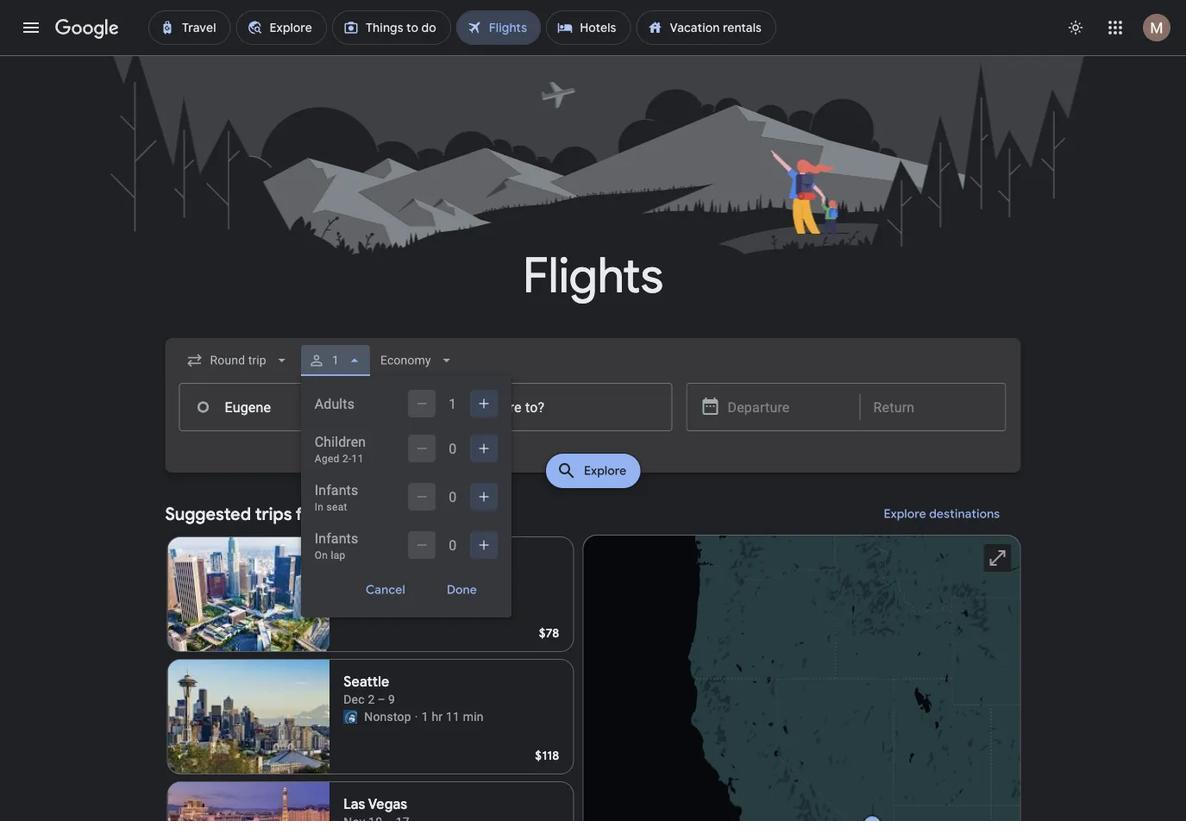 Task type: locate. For each thing, give the bounding box(es) containing it.
on
[[315, 550, 328, 562]]

1 vertical spatial 1
[[449, 396, 457, 412]]

1 infants from the top
[[315, 482, 358, 498]]

seat
[[327, 501, 347, 513]]

0 horizontal spatial 11
[[352, 453, 364, 465]]

11
[[352, 453, 364, 465], [446, 710, 460, 724]]

los angeles nov 30 – dec 7 nonstop
[[344, 551, 427, 601]]

explore inside explore destinations button
[[884, 506, 927, 522]]

1 vertical spatial 0
[[449, 489, 457, 505]]

0 vertical spatial infants
[[315, 482, 358, 498]]

explore inside explore button
[[584, 463, 626, 479]]

2 vertical spatial 0
[[449, 537, 457, 553]]

2 vertical spatial 1
[[422, 710, 429, 724]]

2 – 9
[[368, 692, 395, 707]]

explore down where to? text field
[[584, 463, 626, 479]]

1 vertical spatial 11
[[446, 710, 460, 724]]

1 0 from the top
[[449, 440, 457, 457]]

seattle dec 2 – 9
[[344, 673, 395, 707]]

infants for infants in seat
[[315, 482, 358, 498]]

0 for children aged 2-11
[[449, 440, 457, 457]]

1 nonstop from the top
[[364, 587, 411, 601]]

angeles
[[369, 551, 421, 569]]

nonstop inside los angeles nov 30 – dec 7 nonstop
[[364, 587, 411, 601]]

Return text field
[[874, 384, 993, 430]]

infants
[[315, 482, 358, 498], [315, 530, 358, 547]]

suggested trips from eugene region
[[165, 493, 1021, 821]]

0 vertical spatial explore
[[584, 463, 626, 479]]

infants up lap
[[315, 530, 358, 547]]

0 horizontal spatial 1
[[332, 353, 339, 368]]

1 horizontal spatial explore
[[884, 506, 927, 522]]

nonstop down 2 – 9 at bottom
[[364, 710, 411, 724]]

las vegas
[[344, 796, 407, 814]]

1 hr 11 min
[[422, 710, 484, 724]]

1 vertical spatial nonstop
[[364, 710, 411, 724]]

main menu image
[[21, 17, 41, 38]]

infants in seat
[[315, 482, 358, 513]]

3 0 from the top
[[449, 537, 457, 553]]

0
[[449, 440, 457, 457], [449, 489, 457, 505], [449, 537, 457, 553]]

dec
[[344, 692, 365, 707]]

2 infants from the top
[[315, 530, 358, 547]]

trips
[[255, 503, 292, 525]]

2 horizontal spatial 1
[[449, 396, 457, 412]]

$78
[[539, 625, 559, 641]]

11 down children
[[352, 453, 364, 465]]

children aged 2-11
[[315, 434, 366, 465]]

1 vertical spatial infants
[[315, 530, 358, 547]]

11 right hr
[[446, 710, 460, 724]]

1 horizontal spatial 1
[[422, 710, 429, 724]]

 image
[[415, 708, 418, 726]]

0 vertical spatial 1
[[332, 353, 339, 368]]

explore
[[584, 463, 626, 479], [884, 506, 927, 522]]

0 vertical spatial nonstop
[[364, 587, 411, 601]]

las
[[344, 796, 365, 814]]

Departure text field
[[728, 384, 847, 430]]

nonstop down 30 – dec
[[364, 587, 411, 601]]

1
[[332, 353, 339, 368], [449, 396, 457, 412], [422, 710, 429, 724]]

change appearance image
[[1055, 7, 1097, 48]]

nonstop
[[364, 587, 411, 601], [364, 710, 411, 724]]

118 US dollars text field
[[535, 748, 559, 764]]

 image inside suggested trips from eugene region
[[415, 708, 418, 726]]

1 vertical spatial explore
[[884, 506, 927, 522]]

None field
[[179, 345, 297, 376], [373, 345, 462, 376], [179, 345, 297, 376], [373, 345, 462, 376]]

flights
[[523, 245, 663, 307]]

done button
[[426, 576, 498, 604]]

0 horizontal spatial explore
[[584, 463, 626, 479]]

0 vertical spatial 11
[[352, 453, 364, 465]]

2 0 from the top
[[449, 489, 457, 505]]

1 horizontal spatial 11
[[446, 710, 460, 724]]

explore left destinations
[[884, 506, 927, 522]]

7
[[420, 570, 427, 584]]

in
[[315, 501, 324, 513]]

Where to? text field
[[429, 383, 672, 431]]

done
[[447, 582, 477, 598]]

lap
[[331, 550, 346, 562]]

infants up seat at the bottom left
[[315, 482, 358, 498]]

0 vertical spatial 0
[[449, 440, 457, 457]]

0 for infants in seat
[[449, 489, 457, 505]]

alaska image
[[344, 710, 357, 724]]

explore destinations button
[[863, 493, 1021, 535]]



Task type: vqa. For each thing, say whether or not it's contained in the screenshot.


Task type: describe. For each thing, give the bounding box(es) containing it.
explore destinations
[[884, 506, 1000, 522]]

$118
[[535, 748, 559, 764]]

from
[[296, 503, 335, 525]]

eugene
[[339, 503, 399, 525]]

infants on lap
[[315, 530, 358, 562]]

vegas
[[368, 796, 407, 814]]

adults
[[315, 396, 355, 412]]

suggested trips from eugene
[[165, 503, 399, 525]]

min
[[463, 710, 484, 724]]

11 inside suggested trips from eugene region
[[446, 710, 460, 724]]

30 – dec
[[368, 570, 417, 584]]

78 US dollars text field
[[539, 625, 559, 641]]

infants for infants on lap
[[315, 530, 358, 547]]

children
[[315, 434, 366, 450]]

0 for infants on lap
[[449, 537, 457, 553]]

1 inside 'number of passengers' dialog
[[449, 396, 457, 412]]

1 inside 'popup button'
[[332, 353, 339, 368]]

hr
[[432, 710, 443, 724]]

number of passengers dialog
[[301, 376, 511, 618]]

explore for explore destinations
[[884, 506, 927, 522]]

los
[[344, 551, 366, 569]]

1 inside suggested trips from eugene region
[[422, 710, 429, 724]]

explore for explore
[[584, 463, 626, 479]]

las vegas button
[[167, 782, 574, 821]]

1 button
[[301, 340, 370, 381]]

seattle
[[344, 673, 389, 691]]

explore button
[[546, 454, 640, 488]]

cancel button
[[345, 576, 426, 604]]

cancel
[[366, 582, 405, 598]]

2 nonstop from the top
[[364, 710, 411, 724]]

11 inside children aged 2-11
[[352, 453, 364, 465]]

nov
[[344, 570, 365, 584]]

suggested
[[165, 503, 251, 525]]

aged
[[315, 453, 340, 465]]

destinations
[[930, 506, 1000, 522]]

Flight search field
[[151, 338, 1035, 618]]

2-
[[342, 453, 352, 465]]



